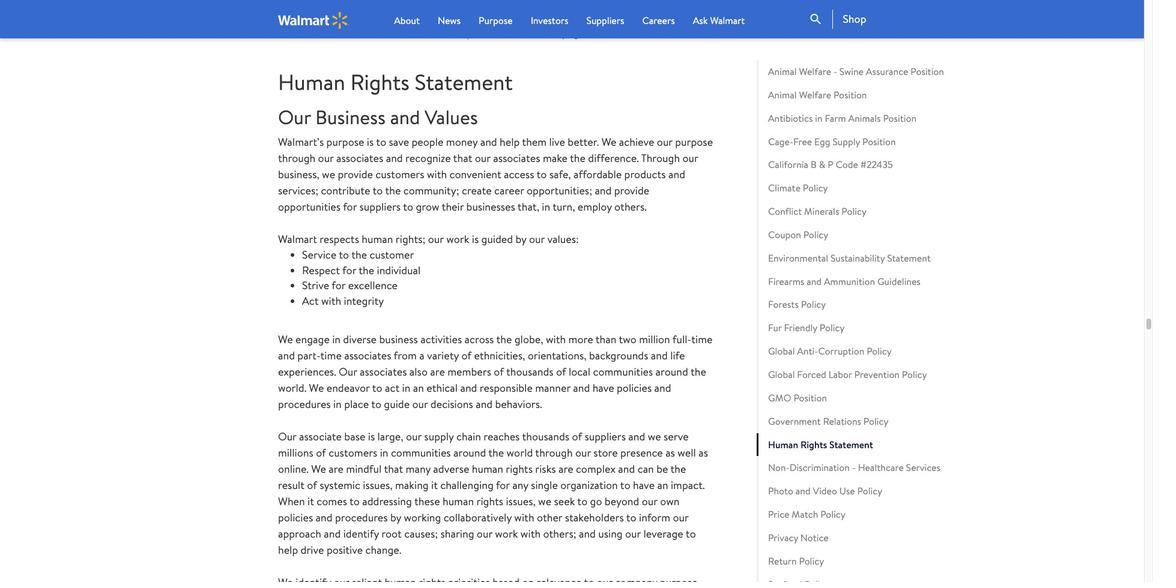 Task type: vqa. For each thing, say whether or not it's contained in the screenshot.
further
yes



Task type: describe. For each thing, give the bounding box(es) containing it.
price match policy
[[769, 508, 846, 522]]

farm
[[825, 112, 847, 125]]

fur
[[769, 322, 782, 335]]

and up "positive"
[[324, 527, 341, 542]]

turn,
[[553, 199, 575, 214]]

2 horizontal spatial we
[[648, 429, 661, 444]]

and left part- at left
[[278, 348, 295, 363]]

return policy link
[[757, 550, 980, 574]]

and right firearms
[[807, 275, 822, 288]]

1 horizontal spatial time
[[692, 332, 713, 347]]

firearms and ammunition guidelines link
[[757, 270, 980, 294]]

suppliers inside our business and values walmart's purpose is to save people money and help them live better. we achieve our purpose through our associates and recognize that our associates make the difference. through our business, we provide customers with convenient access to safe, affordable products and services; contribute to the community; create career opportunities; and provide opportunities for suppliers to grow their businesses that, in turn, employ others.
[[360, 199, 401, 214]]

to right "place" at left
[[371, 397, 382, 412]]

1 horizontal spatial walmart
[[711, 14, 745, 27]]

around inside the our associate base is large, our supply chain reaches thousands of suppliers and we serve millions of customers in communities around the world through our store presence as well as online. we are mindful that many adverse human rights risks are complex and can be the result of systemic issues, making it challenging for any single organization to have an impact. when it comes to addressing these human rights issues, we seek to go beyond our own policies and procedures by working collaboratively with other stakeholders to inform our approach and identify root causes; sharing our work with others; and using our leverage to help drive positive change.
[[454, 446, 486, 461]]

for inside our business and values walmart's purpose is to save people money and help them live better. we achieve our purpose through our associates and recognize that our associates make the difference. through our business, we provide customers with convenient access to safe, affordable products and services; contribute to the community; create career opportunities; and provide opportunities for suppliers to grow their businesses that, in turn, employ others.
[[343, 199, 357, 214]]

for right strive
[[332, 278, 346, 293]]

policy up global anti-corruption policy
[[820, 322, 845, 335]]

animal welfare - swine assurance position
[[769, 65, 945, 78]]

convenient
[[450, 167, 502, 182]]

business,
[[278, 167, 320, 182]]

we left engage
[[278, 332, 293, 347]]

0 horizontal spatial are
[[329, 462, 344, 477]]

forests
[[769, 298, 799, 312]]

suppliers button
[[587, 13, 625, 28]]

in inside the our associate base is large, our supply chain reaches thousands of suppliers and we serve millions of customers in communities around the world through our store presence as well as online. we are mindful that many adverse human rights risks are complex and can be the result of systemic issues, making it challenging for any single organization to have an impact. when it comes to addressing these human rights issues, we seek to go beyond our own policies and procedures by working collaboratively with other stakeholders to inform our approach and identify root causes; sharing our work with others; and using our leverage to help drive positive change.
[[380, 446, 389, 461]]

from
[[394, 348, 417, 363]]

by inside the walmart respects human rights; our work is guided by our values: service to the customer respect for the individual strive for excellence act with integrity
[[516, 232, 527, 247]]

b
[[811, 158, 817, 171]]

our down the collaboratively on the left bottom of the page
[[477, 527, 493, 542]]

business
[[379, 332, 418, 347]]

our right 'using'
[[626, 527, 641, 542]]

to left go
[[578, 494, 588, 509]]

1 horizontal spatial human
[[769, 438, 799, 452]]

than
[[596, 332, 617, 347]]

associates down diverse
[[344, 348, 392, 363]]

policy right prevention
[[902, 368, 928, 382]]

procedures inside the our associate base is large, our supply chain reaches thousands of suppliers and we serve millions of customers in communities around the world through our store presence as well as online. we are mindful that many adverse human rights risks are complex and can be the result of systemic issues, making it challenging for any single organization to have an impact. when it comes to addressing these human rights issues, we seek to go beyond our own policies and procedures by working collaboratively with other stakeholders to inform our approach and identify root causes; sharing our work with others; and using our leverage to help drive positive change.
[[335, 511, 388, 526]]

for inside the our associate base is large, our supply chain reaches thousands of suppliers and we serve millions of customers in communities around the world through our store presence as well as online. we are mindful that many adverse human rights risks are complex and can be the result of systemic issues, making it challenging for any single organization to have an impact. when it comes to addressing these human rights issues, we seek to go beyond our own policies and procedures by working collaboratively with other stakeholders to inform our approach and identify root causes; sharing our work with others; and using our leverage to help drive positive change.
[[496, 478, 510, 493]]

0 horizontal spatial rights
[[477, 494, 504, 509]]

well
[[678, 446, 696, 461]]

statement for human rights statement link
[[830, 438, 874, 452]]

is inside the our associate base is large, our supply chain reaches thousands of suppliers and we serve millions of customers in communities around the world through our store presence as well as online. we are mindful that many adverse human rights risks are complex and can be the result of systemic issues, making it challenging for any single organization to have an impact. when it comes to addressing these human rights issues, we seek to go beyond our own policies and procedures by working collaboratively with other stakeholders to inform our approach and identify root causes; sharing our work with others; and using our leverage to help drive positive change.
[[368, 429, 375, 444]]

with inside the walmart respects human rights; our work is guided by our values: service to the customer respect for the individual strive for excellence act with integrity
[[321, 294, 341, 309]]

&
[[820, 158, 826, 171]]

through inside the our associate base is large, our supply chain reaches thousands of suppliers and we serve millions of customers in communities around the world through our store presence as well as online. we are mindful that many adverse human rights risks are complex and can be the result of systemic issues, making it challenging for any single organization to have an impact. when it comes to addressing these human rights issues, we seek to go beyond our own policies and procedures by working collaboratively with other stakeholders to inform our approach and identify root causes; sharing our work with others; and using our leverage to help drive positive change.
[[536, 446, 573, 461]]

live
[[550, 134, 566, 150]]

rights;
[[396, 232, 426, 247]]

in left "place" at left
[[333, 397, 342, 412]]

1 horizontal spatial rights
[[506, 462, 533, 477]]

that inside our business and values walmart's purpose is to save people money and help them live better. we achieve our purpose through our associates and recognize that our associates make the difference. through our business, we provide customers with convenient access to safe, affordable products and services; contribute to the community; create career opportunities; and provide opportunities for suppliers to grow their businesses that, in turn, employ others.
[[453, 151, 473, 166]]

cage-free egg supply position
[[769, 135, 896, 148]]

1 purpose from the left
[[327, 134, 364, 150]]

and down responsible
[[476, 397, 493, 412]]

government relations policy link
[[757, 410, 980, 434]]

1 vertical spatial provide
[[615, 183, 650, 198]]

our up 'through'
[[657, 134, 673, 150]]

position down forced
[[794, 392, 828, 405]]

the up excellence
[[359, 263, 375, 278]]

associates up contribute
[[337, 151, 384, 166]]

forests policy
[[769, 298, 826, 312]]

serve
[[664, 429, 689, 444]]

prevention
[[855, 368, 900, 382]]

policy down notice
[[800, 555, 825, 568]]

excellence
[[348, 278, 398, 293]]

on
[[390, 9, 402, 24]]

approach
[[278, 527, 322, 542]]

communities inside we engage in diverse business activities across the globe, with more than two million full-time and part-time associates from a variety of ethnicities, orientations, backgrounds and life experiences. our associates also are members of thousands of local communities around the world. we endeavor to act in an ethical and responsible manner and have policies and procedures in place to guide our decisions and behaviors.
[[593, 365, 653, 380]]

money
[[446, 134, 478, 150]]

business
[[316, 104, 386, 130]]

1 vertical spatial human
[[472, 462, 504, 477]]

in left the farm
[[816, 112, 823, 125]]

the down reaches
[[489, 446, 504, 461]]

to left save
[[376, 134, 387, 150]]

policy right use
[[858, 485, 883, 498]]

difference.
[[589, 151, 639, 166]]

forced
[[798, 368, 827, 382]]

have inside we engage in diverse business activities across the globe, with more than two million full-time and part-time associates from a variety of ethnicities, orientations, backgrounds and life experiences. our associates also are members of thousands of local communities around the world. we endeavor to act in an ethical and responsible manner and have policies and procedures in place to guide our decisions and behaviors.
[[593, 381, 615, 396]]

supply
[[833, 135, 861, 148]]

0 horizontal spatial statement
[[415, 67, 513, 97]]

supply
[[424, 429, 454, 444]]

drive
[[301, 543, 324, 558]]

to right leverage
[[686, 527, 696, 542]]

our down walmart's at the left top of page
[[318, 151, 334, 166]]

position up #22435 in the top of the page
[[863, 135, 896, 148]]

california
[[769, 158, 809, 171]]

policy up prevention
[[867, 345, 892, 358]]

social
[[351, 25, 378, 40]]

ask
[[693, 14, 708, 27]]

them
[[522, 134, 547, 150]]

integrity
[[344, 294, 384, 309]]

and down the life
[[655, 381, 672, 396]]

to down beyond
[[627, 511, 637, 526]]

causes;
[[405, 527, 438, 542]]

access
[[504, 167, 535, 182]]

challenging
[[441, 478, 494, 493]]

1 horizontal spatial it
[[431, 478, 438, 493]]

coupon policy
[[769, 228, 829, 242]]

that inside the our associate base is large, our supply chain reaches thousands of suppliers and we serve millions of customers in communities around the world through our store presence as well as online. we are mindful that many adverse human rights risks are complex and can be the result of systemic issues, making it challenging for any single organization to have an impact. when it comes to addressing these human rights issues, we seek to go beyond our own policies and procedures by working collaboratively with other stakeholders to inform our approach and identify root causes; sharing our work with others; and using our leverage to help drive positive change.
[[384, 462, 403, 477]]

by inside the our associate base is large, our supply chain reaches thousands of suppliers and we serve millions of customers in communities around the world through our store presence as well as online. we are mindful that many adverse human rights risks are complex and can be the result of systemic issues, making it challenging for any single organization to have an impact. when it comes to addressing these human rights issues, we seek to go beyond our own policies and procedures by working collaboratively with other stakeholders to inform our approach and identify root causes; sharing our work with others; and using our leverage to help drive positive change.
[[391, 511, 401, 526]]

swine
[[840, 65, 864, 78]]

work inside the walmart respects human rights; our work is guided by our values: service to the customer respect for the individual strive for excellence act with integrity
[[447, 232, 470, 247]]

through inside our business and values walmart's purpose is to save people money and help them live better. we achieve our purpose through our associates and recognize that our associates make the difference. through our business, we provide customers with convenient access to safe, affordable products and services; contribute to the community; create career opportunities; and provide opportunities for suppliers to grow their businesses that, in turn, employ others.
[[278, 151, 316, 166]]

policy down b
[[803, 182, 828, 195]]

opportunities
[[278, 199, 341, 214]]

change.
[[366, 543, 402, 558]]

and down affordable
[[595, 183, 612, 198]]

to left safe,
[[537, 167, 547, 182]]

policy down gmo position link
[[864, 415, 889, 428]]

our inside we engage in diverse business activities across the globe, with more than two million full-time and part-time associates from a variety of ethnicities, orientations, backgrounds and life experiences. our associates also are members of thousands of local communities around the world. we endeavor to act in an ethical and responsible manner and have policies and procedures in place to guide our decisions and behaviors.
[[413, 397, 428, 412]]

inform
[[639, 511, 671, 526]]

position right assurance at the top
[[911, 65, 945, 78]]

animal welfare - swine assurance position link
[[757, 60, 980, 83]]

across
[[465, 332, 494, 347]]

place
[[344, 397, 369, 412]]

for up excellence
[[343, 263, 356, 278]]

organization
[[561, 478, 618, 493]]

environmental, social and governance updates for investors link
[[278, 25, 560, 40]]

to right contribute
[[373, 183, 383, 198]]

and down members in the left of the page
[[461, 381, 477, 396]]

services;
[[278, 183, 319, 198]]

position down swine
[[834, 88, 867, 101]]

career
[[495, 183, 524, 198]]

policy up fur friendly policy
[[801, 298, 826, 312]]

our right on
[[404, 9, 420, 24]]

0 horizontal spatial rights
[[351, 67, 410, 97]]

the up ethnicities,
[[497, 332, 512, 347]]

our right see
[[641, 9, 657, 24]]

and down local on the bottom of the page
[[573, 381, 590, 396]]

and down 'through'
[[669, 167, 686, 182]]

firearms and ammunition guidelines
[[769, 275, 921, 288]]

and up presence
[[629, 429, 646, 444]]

we inside our business and values walmart's purpose is to save people money and help them live better. we achieve our purpose through our associates and recognize that our associates make the difference. through our business, we provide customers with convenient access to safe, affordable products and services; contribute to the community; create career opportunities; and provide opportunities for suppliers to grow their businesses that, in turn, employ others.
[[322, 167, 335, 182]]

walmart respects human rights; our work is guided by our values: service to the customer respect for the individual strive for excellence act with integrity
[[278, 232, 579, 309]]

to left act
[[372, 381, 383, 396]]

policy down climate policy link
[[842, 205, 867, 218]]

values:
[[548, 232, 579, 247]]

respect
[[302, 263, 340, 278]]

and down "stakeholders"
[[579, 527, 596, 542]]

privacy notice link
[[757, 527, 980, 550]]

of up complex
[[572, 429, 582, 444]]

and left can
[[619, 462, 635, 477]]

decisions
[[431, 397, 473, 412]]

california b & p code #22435
[[769, 158, 893, 171]]

our associate base is large, our supply chain reaches thousands of suppliers and we serve millions of customers in communities around the world through our store presence as well as online. we are mindful that many adverse human rights risks are complex and can be the result of systemic issues, making it challenging for any single organization to have an impact. when it comes to addressing these human rights issues, we seek to go beyond our own policies and procedures by working collaboratively with other stakeholders to inform our approach and identify root causes; sharing our work with others; and using our leverage to help drive positive change.
[[278, 429, 708, 558]]

our right the rights;
[[428, 232, 444, 247]]

our up complex
[[576, 446, 591, 461]]

conflict minerals policy link
[[757, 200, 980, 223]]

code
[[836, 158, 859, 171]]

investors right policy
[[531, 14, 569, 27]]

and down comes at the left bottom of the page
[[316, 511, 333, 526]]

for inside for further information on our federal and state policy oriented activities, see our environmental, social and governance updates for investors page.
[[501, 25, 515, 40]]

associates up act
[[360, 365, 407, 380]]

be
[[657, 462, 668, 477]]

walmart inside the walmart respects human rights; our work is guided by our values: service to the customer respect for the individual strive for excellence act with integrity
[[278, 232, 317, 247]]

oriented
[[533, 9, 573, 24]]

global forced labor prevention policy link
[[757, 364, 980, 387]]

welfare for -
[[799, 65, 832, 78]]

antibiotics in farm animals position link
[[757, 107, 980, 130]]

healthcare
[[859, 462, 904, 475]]

our inside we engage in diverse business activities across the globe, with more than two million full-time and part-time associates from a variety of ethnicities, orientations, backgrounds and life experiences. our associates also are members of thousands of local communities around the world. we endeavor to act in an ethical and responsible manner and have policies and procedures in place to guide our decisions and behaviors.
[[339, 365, 357, 380]]

with left other
[[515, 511, 535, 526]]

products
[[625, 167, 666, 182]]

our up inform
[[642, 494, 658, 509]]

to left grow
[[403, 199, 414, 214]]

respects
[[320, 232, 359, 247]]

these
[[415, 494, 440, 509]]

our up convenient
[[475, 151, 491, 166]]

human inside the walmart respects human rights; our work is guided by our values: service to the customer respect for the individual strive for excellence act with integrity
[[362, 232, 393, 247]]

an inside the our associate base is large, our supply chain reaches thousands of suppliers and we serve millions of customers in communities around the world through our store presence as well as online. we are mindful that many adverse human rights risks are complex and can be the result of systemic issues, making it challenging for any single organization to have an impact. when it comes to addressing these human rights issues, we seek to go beyond our own policies and procedures by working collaboratively with other stakeholders to inform our approach and identify root causes; sharing our work with others; and using our leverage to help drive positive change.
[[658, 478, 669, 493]]

help inside our business and values walmart's purpose is to save people money and help them live better. we achieve our purpose through our associates and recognize that our associates make the difference. through our business, we provide customers with convenient access to safe, affordable products and services; contribute to the community; create career opportunities; and provide opportunities for suppliers to grow their businesses that, in turn, employ others.
[[500, 134, 520, 150]]

achieve
[[619, 134, 655, 150]]

global for global anti-corruption policy
[[769, 345, 795, 358]]

procedures inside we engage in diverse business activities across the globe, with more than two million full-time and part-time associates from a variety of ethnicities, orientations, backgrounds and life experiences. our associates also are members of thousands of local communities around the world. we endeavor to act in an ethical and responsible manner and have policies and procedures in place to guide our decisions and behaviors.
[[278, 397, 331, 412]]

help inside the our associate base is large, our supply chain reaches thousands of suppliers and we serve millions of customers in communities around the world through our store presence as well as online. we are mindful that many adverse human rights risks are complex and can be the result of systemic issues, making it challenging for any single organization to have an impact. when it comes to addressing these human rights issues, we seek to go beyond our own policies and procedures by working collaboratively with other stakeholders to inform our approach and identify root causes; sharing our work with others; and using our leverage to help drive positive change.
[[278, 543, 298, 558]]

animal for animal welfare - swine assurance position
[[769, 65, 797, 78]]

0 vertical spatial human rights statement
[[278, 67, 513, 97]]

with inside we engage in diverse business activities across the globe, with more than two million full-time and part-time associates from a variety of ethnicities, orientations, backgrounds and life experiences. our associates also are members of thousands of local communities around the world. we endeavor to act in an ethical and responsible manner and have policies and procedures in place to guide our decisions and behaviors.
[[546, 332, 566, 347]]

we down experiences.
[[309, 381, 324, 396]]

and up save
[[390, 104, 420, 130]]

services
[[907, 462, 941, 475]]

return
[[769, 555, 797, 568]]

policy down conflict minerals policy
[[804, 228, 829, 242]]

to inside the walmart respects human rights; our work is guided by our values: service to the customer respect for the individual strive for excellence act with integrity
[[339, 247, 349, 262]]

coupon policy link
[[757, 223, 980, 247]]

act
[[302, 294, 319, 309]]

of down associate
[[316, 446, 326, 461]]

1 as from the left
[[666, 446, 675, 461]]

in left diverse
[[332, 332, 341, 347]]

1 horizontal spatial human rights statement
[[769, 438, 874, 452]]

through
[[642, 151, 680, 166]]

the down full-
[[691, 365, 707, 380]]

associates up access
[[493, 151, 541, 166]]

in right act
[[402, 381, 411, 396]]

contribute
[[321, 183, 370, 198]]

addressing
[[363, 494, 412, 509]]

other
[[537, 511, 563, 526]]

and left video
[[796, 485, 811, 498]]

position right animals
[[884, 112, 917, 125]]

beyond
[[605, 494, 640, 509]]



Task type: locate. For each thing, give the bounding box(es) containing it.
state
[[477, 9, 501, 24]]

price match policy link
[[757, 504, 980, 527]]

0 vertical spatial by
[[516, 232, 527, 247]]

0 horizontal spatial time
[[321, 348, 342, 363]]

fur friendly policy link
[[757, 317, 980, 340]]

1 horizontal spatial work
[[495, 527, 518, 542]]

1 horizontal spatial have
[[633, 478, 655, 493]]

online.
[[278, 462, 309, 477]]

welfare up the farm
[[799, 88, 832, 101]]

manner
[[536, 381, 571, 396]]

rights inside human rights statement link
[[801, 438, 828, 452]]

1 vertical spatial human rights statement
[[769, 438, 874, 452]]

our inside our business and values walmart's purpose is to save people money and help them live better. we achieve our purpose through our associates and recognize that our associates make the difference. through our business, we provide customers with convenient access to safe, affordable products and services; contribute to the community; create career opportunities; and provide opportunities for suppliers to grow their businesses that, in turn, employ others.
[[278, 104, 311, 130]]

can
[[638, 462, 654, 477]]

grow
[[416, 199, 440, 214]]

environmental,
[[278, 25, 348, 40]]

better.
[[568, 134, 599, 150]]

1 vertical spatial issues,
[[506, 494, 536, 509]]

our right the large,
[[406, 429, 422, 444]]

- left swine
[[834, 65, 838, 78]]

0 vertical spatial human
[[278, 67, 345, 97]]

shop
[[843, 11, 867, 26]]

1 vertical spatial we
[[648, 429, 661, 444]]

human rights statement down environmental, social and governance updates for investors link on the top of page
[[278, 67, 513, 97]]

activities
[[421, 332, 462, 347]]

statement up non-discrimination - healthcare services
[[830, 438, 874, 452]]

rights up the discrimination
[[801, 438, 828, 452]]

forests policy link
[[757, 294, 980, 317]]

opportunities;
[[527, 183, 593, 198]]

animals
[[849, 112, 881, 125]]

and down save
[[386, 151, 403, 166]]

fur friendly policy
[[769, 322, 845, 335]]

our
[[278, 104, 311, 130], [339, 365, 357, 380], [278, 429, 297, 444]]

with right act
[[321, 294, 341, 309]]

go
[[590, 494, 602, 509]]

2 vertical spatial we
[[539, 494, 552, 509]]

provide up contribute
[[338, 167, 373, 182]]

1 vertical spatial work
[[495, 527, 518, 542]]

reaches
[[484, 429, 520, 444]]

1 vertical spatial time
[[321, 348, 342, 363]]

1 horizontal spatial an
[[658, 478, 669, 493]]

minerals
[[805, 205, 840, 218]]

investors
[[531, 14, 569, 27], [517, 25, 560, 40]]

single
[[531, 478, 558, 493]]

work down the collaboratively on the left bottom of the page
[[495, 527, 518, 542]]

working
[[404, 511, 441, 526]]

0 horizontal spatial that
[[384, 462, 403, 477]]

welfare for position
[[799, 88, 832, 101]]

1 vertical spatial suppliers
[[585, 429, 626, 444]]

and down on
[[381, 25, 398, 40]]

conflict minerals policy
[[769, 205, 867, 218]]

suppliers inside the our associate base is large, our supply chain reaches thousands of suppliers and we serve millions of customers in communities around the world through our store presence as well as online. we are mindful that many adverse human rights risks are complex and can be the result of systemic issues, making it challenging for any single organization to have an impact. when it comes to addressing these human rights issues, we seek to go beyond our own policies and procedures by working collaboratively with other stakeholders to inform our approach and identify root causes; sharing our work with others; and using our leverage to help drive positive change.
[[585, 429, 626, 444]]

0 vertical spatial that
[[453, 151, 473, 166]]

2 welfare from the top
[[799, 88, 832, 101]]

our down own
[[673, 511, 689, 526]]

1 horizontal spatial provide
[[615, 183, 650, 198]]

0 vertical spatial help
[[500, 134, 520, 150]]

animal up antibiotics
[[769, 88, 797, 101]]

assurance
[[866, 65, 909, 78]]

1 horizontal spatial communities
[[593, 365, 653, 380]]

animal for animal welfare position
[[769, 88, 797, 101]]

1 horizontal spatial -
[[853, 462, 856, 475]]

0 horizontal spatial through
[[278, 151, 316, 166]]

- for discrimination
[[853, 462, 856, 475]]

around inside we engage in diverse business activities across the globe, with more than two million full-time and part-time associates from a variety of ethnicities, orientations, backgrounds and life experiences. our associates also are members of thousands of local communities around the world. we endeavor to act in an ethical and responsible manner and have policies and procedures in place to guide our decisions and behaviors.
[[656, 365, 689, 380]]

0 horizontal spatial procedures
[[278, 397, 331, 412]]

the
[[570, 151, 586, 166], [385, 183, 401, 198], [352, 247, 367, 262], [359, 263, 375, 278], [497, 332, 512, 347], [691, 365, 707, 380], [489, 446, 504, 461], [671, 462, 687, 477]]

statement up 'values'
[[415, 67, 513, 97]]

are up the ethical on the left bottom
[[430, 365, 445, 380]]

photo
[[769, 485, 794, 498]]

1 vertical spatial policies
[[278, 511, 313, 526]]

is for rights;
[[472, 232, 479, 247]]

are right 'risks' at the bottom left of the page
[[559, 462, 574, 477]]

strive
[[302, 278, 329, 293]]

an inside we engage in diverse business activities across the globe, with more than two million full-time and part-time associates from a variety of ethnicities, orientations, backgrounds and life experiences. our associates also are members of thousands of local communities around the world. we endeavor to act in an ethical and responsible manner and have policies and procedures in place to guide our decisions and behaviors.
[[413, 381, 424, 396]]

time
[[692, 332, 713, 347], [321, 348, 342, 363]]

- up use
[[853, 462, 856, 475]]

0 horizontal spatial issues,
[[363, 478, 393, 493]]

2 purpose from the left
[[676, 134, 713, 150]]

home image
[[278, 12, 349, 29]]

stakeholders
[[565, 511, 624, 526]]

around down chain
[[454, 446, 486, 461]]

is
[[367, 134, 374, 150], [472, 232, 479, 247], [368, 429, 375, 444]]

0 horizontal spatial help
[[278, 543, 298, 558]]

work
[[447, 232, 470, 247], [495, 527, 518, 542]]

our for business
[[278, 104, 311, 130]]

policy down photo and video use policy
[[821, 508, 846, 522]]

0 horizontal spatial walmart
[[278, 232, 317, 247]]

through up 'risks' at the bottom left of the page
[[536, 446, 573, 461]]

0 vertical spatial procedures
[[278, 397, 331, 412]]

free
[[794, 135, 813, 148]]

two
[[619, 332, 637, 347]]

1 horizontal spatial that
[[453, 151, 473, 166]]

work inside the our associate base is large, our supply chain reaches thousands of suppliers and we serve millions of customers in communities around the world through our store presence as well as online. we are mindful that many adverse human rights risks are complex and can be the result of systemic issues, making it challenging for any single organization to have an impact. when it comes to addressing these human rights issues, we seek to go beyond our own policies and procedures by working collaboratively with other stakeholders to inform our approach and identify root causes; sharing our work with others; and using our leverage to help drive positive change.
[[495, 527, 518, 542]]

1 horizontal spatial around
[[656, 365, 689, 380]]

1 vertical spatial communities
[[391, 446, 451, 461]]

in inside our business and values walmart's purpose is to save people money and help them live better. we achieve our purpose through our associates and recognize that our associates make the difference. through our business, we provide customers with convenient access to safe, affordable products and services; contribute to the community; create career opportunities; and provide opportunities for suppliers to grow their businesses that, in turn, employ others.
[[542, 199, 551, 214]]

0 vertical spatial walmart
[[711, 14, 745, 27]]

with down other
[[521, 527, 541, 542]]

match
[[792, 508, 819, 522]]

policies inside the our associate base is large, our supply chain reaches thousands of suppliers and we serve millions of customers in communities around the world through our store presence as well as online. we are mindful that many adverse human rights risks are complex and can be the result of systemic issues, making it challenging for any single organization to have an impact. when it comes to addressing these human rights issues, we seek to go beyond our own policies and procedures by working collaboratively with other stakeholders to inform our approach and identify root causes; sharing our work with others; and using our leverage to help drive positive change.
[[278, 511, 313, 526]]

- for welfare
[[834, 65, 838, 78]]

ammunition
[[824, 275, 876, 288]]

animal welfare position
[[769, 88, 867, 101]]

see
[[623, 9, 638, 24]]

0 horizontal spatial -
[[834, 65, 838, 78]]

ethnicities,
[[474, 348, 525, 363]]

careers
[[643, 14, 675, 27]]

environmental sustainability statement
[[769, 252, 931, 265]]

with up community;
[[427, 167, 447, 182]]

human
[[362, 232, 393, 247], [472, 462, 504, 477], [443, 494, 474, 509]]

have down can
[[633, 478, 655, 493]]

photo and video use policy link
[[757, 480, 980, 504]]

world
[[507, 446, 533, 461]]

have down backgrounds
[[593, 381, 615, 396]]

we up presence
[[648, 429, 661, 444]]

provide
[[338, 167, 373, 182], [615, 183, 650, 198]]

is left guided
[[472, 232, 479, 247]]

suppliers
[[587, 14, 625, 27]]

2 animal from the top
[[769, 88, 797, 101]]

1 horizontal spatial by
[[516, 232, 527, 247]]

in down the large,
[[380, 446, 389, 461]]

is inside the walmart respects human rights; our work is guided by our values: service to the customer respect for the individual strive for excellence act with integrity
[[472, 232, 479, 247]]

million
[[639, 332, 671, 347]]

purpose
[[479, 14, 513, 27]]

human rights statement link
[[757, 434, 980, 457]]

our for associate
[[278, 429, 297, 444]]

1 vertical spatial around
[[454, 446, 486, 461]]

2 horizontal spatial are
[[559, 462, 574, 477]]

help left them at the top of page
[[500, 134, 520, 150]]

our right 'through'
[[683, 151, 699, 166]]

1 vertical spatial human
[[769, 438, 799, 452]]

0 vertical spatial rights
[[506, 462, 533, 477]]

our left 'values:'
[[529, 232, 545, 247]]

thousands up manner
[[507, 365, 554, 380]]

1 vertical spatial -
[[853, 462, 856, 475]]

0 vertical spatial suppliers
[[360, 199, 401, 214]]

walmart's
[[278, 134, 324, 150]]

0 horizontal spatial policies
[[278, 511, 313, 526]]

communities inside the our associate base is large, our supply chain reaches thousands of suppliers and we serve millions of customers in communities around the world through our store presence as well as online. we are mindful that many adverse human rights risks are complex and can be the result of systemic issues, making it challenging for any single organization to have an impact. when it comes to addressing these human rights issues, we seek to go beyond our own policies and procedures by working collaboratively with other stakeholders to inform our approach and identify root causes; sharing our work with others; and using our leverage to help drive positive change.
[[391, 446, 451, 461]]

p
[[828, 158, 834, 171]]

positive
[[327, 543, 363, 558]]

in right that,
[[542, 199, 551, 214]]

statement up guidelines
[[888, 252, 931, 265]]

2 global from the top
[[769, 368, 795, 382]]

and down million
[[651, 348, 668, 363]]

0 vertical spatial -
[[834, 65, 838, 78]]

our
[[404, 9, 420, 24], [641, 9, 657, 24], [657, 134, 673, 150], [318, 151, 334, 166], [475, 151, 491, 166], [683, 151, 699, 166], [428, 232, 444, 247], [529, 232, 545, 247], [413, 397, 428, 412], [406, 429, 422, 444], [576, 446, 591, 461], [642, 494, 658, 509], [673, 511, 689, 526], [477, 527, 493, 542], [626, 527, 641, 542]]

2 horizontal spatial statement
[[888, 252, 931, 265]]

our inside the our associate base is large, our supply chain reaches thousands of suppliers and we serve millions of customers in communities around the world through our store presence as well as online. we are mindful that many adverse human rights risks are complex and can be the result of systemic issues, making it challenging for any single organization to have an impact. when it comes to addressing these human rights issues, we seek to go beyond our own policies and procedures by working collaboratively with other stakeholders to inform our approach and identify root causes; sharing our work with others; and using our leverage to help drive positive change.
[[278, 429, 297, 444]]

values
[[425, 104, 478, 130]]

are inside we engage in diverse business activities across the globe, with more than two million full-time and part-time associates from a variety of ethnicities, orientations, backgrounds and life experiences. our associates also are members of thousands of local communities around the world. we endeavor to act in an ethical and responsible manner and have policies and procedures in place to guide our decisions and behaviors.
[[430, 365, 445, 380]]

it up the these
[[431, 478, 438, 493]]

collaboratively
[[444, 511, 512, 526]]

for
[[501, 25, 515, 40], [343, 199, 357, 214], [343, 263, 356, 278], [332, 278, 346, 293], [496, 478, 510, 493]]

of down ethnicities,
[[494, 365, 504, 380]]

responsible
[[480, 381, 533, 396]]

0 horizontal spatial communities
[[391, 446, 451, 461]]

global forced labor prevention policy
[[769, 368, 928, 382]]

communities down backgrounds
[[593, 365, 653, 380]]

individual
[[377, 263, 421, 278]]

0 vertical spatial time
[[692, 332, 713, 347]]

1 vertical spatial welfare
[[799, 88, 832, 101]]

1 horizontal spatial rights
[[801, 438, 828, 452]]

to down respects
[[339, 247, 349, 262]]

of up members in the left of the page
[[462, 348, 472, 363]]

0 vertical spatial global
[[769, 345, 795, 358]]

0 horizontal spatial by
[[391, 511, 401, 526]]

0 horizontal spatial provide
[[338, 167, 373, 182]]

have inside the our associate base is large, our supply chain reaches thousands of suppliers and we serve millions of customers in communities around the world through our store presence as well as online. we are mindful that many adverse human rights risks are complex and can be the result of systemic issues, making it challenging for any single organization to have an impact. when it comes to addressing these human rights issues, we seek to go beyond our own policies and procedures by working collaboratively with other stakeholders to inform our approach and identify root causes; sharing our work with others; and using our leverage to help drive positive change.
[[633, 478, 655, 493]]

0 horizontal spatial human
[[278, 67, 345, 97]]

0 vertical spatial work
[[447, 232, 470, 247]]

investors down "oriented"
[[517, 25, 560, 40]]

0 vertical spatial rights
[[351, 67, 410, 97]]

0 vertical spatial our
[[278, 104, 311, 130]]

environmental
[[769, 252, 829, 265]]

0 vertical spatial provide
[[338, 167, 373, 182]]

1 vertical spatial help
[[278, 543, 298, 558]]

0 horizontal spatial have
[[593, 381, 615, 396]]

1 vertical spatial that
[[384, 462, 403, 477]]

is inside our business and values walmart's purpose is to save people money and help them live better. we achieve our purpose through our associates and recognize that our associates make the difference. through our business, we provide customers with convenient access to safe, affordable products and services; contribute to the community; create career opportunities; and provide opportunities for suppliers to grow their businesses that, in turn, employ others.
[[367, 134, 374, 150]]

0 vertical spatial is
[[367, 134, 374, 150]]

guided
[[482, 232, 513, 247]]

2 vertical spatial human
[[443, 494, 474, 509]]

their
[[442, 199, 464, 214]]

millions
[[278, 446, 314, 461]]

the right be
[[671, 462, 687, 477]]

community;
[[404, 183, 459, 198]]

0 vertical spatial have
[[593, 381, 615, 396]]

anti-
[[798, 345, 819, 358]]

0 horizontal spatial purpose
[[327, 134, 364, 150]]

1 horizontal spatial suppliers
[[585, 429, 626, 444]]

human down environmental,
[[278, 67, 345, 97]]

1 vertical spatial procedures
[[335, 511, 388, 526]]

1 horizontal spatial procedures
[[335, 511, 388, 526]]

our up walmart's at the left top of page
[[278, 104, 311, 130]]

the left community;
[[385, 183, 401, 198]]

2 vertical spatial statement
[[830, 438, 874, 452]]

0 horizontal spatial we
[[322, 167, 335, 182]]

that up making
[[384, 462, 403, 477]]

identify
[[344, 527, 379, 542]]

we inside our business and values walmart's purpose is to save people money and help them live better. we achieve our purpose through our associates and recognize that our associates make the difference. through our business, we provide customers with convenient access to safe, affordable products and services; contribute to the community; create career opportunities; and provide opportunities for suppliers to grow their businesses that, in turn, employ others.
[[602, 134, 617, 150]]

human
[[278, 67, 345, 97], [769, 438, 799, 452]]

0 vertical spatial we
[[322, 167, 335, 182]]

statement for environmental sustainability statement link
[[888, 252, 931, 265]]

customers down the base on the left
[[329, 446, 378, 461]]

act
[[385, 381, 400, 396]]

an down be
[[658, 478, 669, 493]]

the down respects
[[352, 247, 367, 262]]

0 vertical spatial an
[[413, 381, 424, 396]]

global for global forced labor prevention policy
[[769, 368, 795, 382]]

1 animal from the top
[[769, 65, 797, 78]]

by
[[516, 232, 527, 247], [391, 511, 401, 526]]

policies inside we engage in diverse business activities across the globe, with more than two million full-time and part-time associates from a variety of ethnicities, orientations, backgrounds and life experiences. our associates also are members of thousands of local communities around the world. we endeavor to act in an ethical and responsible manner and have policies and procedures in place to guide our decisions and behaviors.
[[617, 381, 652, 396]]

1 horizontal spatial statement
[[830, 438, 874, 452]]

investors inside for further information on our federal and state policy oriented activities, see our environmental, social and governance updates for investors page.
[[517, 25, 560, 40]]

1 vertical spatial animal
[[769, 88, 797, 101]]

1 horizontal spatial purpose
[[676, 134, 713, 150]]

of right result
[[307, 478, 317, 493]]

human up challenging
[[472, 462, 504, 477]]

1 vertical spatial have
[[633, 478, 655, 493]]

notice
[[801, 532, 829, 545]]

updates
[[460, 25, 498, 40]]

0 vertical spatial communities
[[593, 365, 653, 380]]

to down systemic
[[350, 494, 360, 509]]

help down approach
[[278, 543, 298, 558]]

0 vertical spatial through
[[278, 151, 316, 166]]

0 vertical spatial it
[[431, 478, 438, 493]]

1 horizontal spatial issues,
[[506, 494, 536, 509]]

thousands inside we engage in diverse business activities across the globe, with more than two million full-time and part-time associates from a variety of ethnicities, orientations, backgrounds and life experiences. our associates also are members of thousands of local communities around the world. we endeavor to act in an ethical and responsible manner and have policies and procedures in place to guide our decisions and behaviors.
[[507, 365, 554, 380]]

and
[[458, 9, 475, 24], [381, 25, 398, 40], [390, 104, 420, 130], [481, 134, 497, 150], [386, 151, 403, 166], [669, 167, 686, 182], [595, 183, 612, 198], [807, 275, 822, 288], [278, 348, 295, 363], [651, 348, 668, 363], [461, 381, 477, 396], [573, 381, 590, 396], [655, 381, 672, 396], [476, 397, 493, 412], [629, 429, 646, 444], [619, 462, 635, 477], [796, 485, 811, 498], [316, 511, 333, 526], [324, 527, 341, 542], [579, 527, 596, 542]]

backgrounds
[[589, 348, 649, 363]]

walmart
[[711, 14, 745, 27], [278, 232, 317, 247]]

sharing
[[441, 527, 474, 542]]

by right guided
[[516, 232, 527, 247]]

as left well
[[666, 446, 675, 461]]

is left save
[[367, 134, 374, 150]]

privacy notice
[[769, 532, 829, 545]]

issues, up addressing
[[363, 478, 393, 493]]

1 global from the top
[[769, 345, 795, 358]]

full-
[[673, 332, 692, 347]]

1 welfare from the top
[[799, 65, 832, 78]]

customers inside the our associate base is large, our supply chain reaches thousands of suppliers and we serve millions of customers in communities around the world through our store presence as well as online. we are mindful that many adverse human rights risks are complex and can be the result of systemic issues, making it challenging for any single organization to have an impact. when it comes to addressing these human rights issues, we seek to go beyond our own policies and procedures by working collaboratively with other stakeholders to inform our approach and identify root causes; sharing our work with others; and using our leverage to help drive positive change.
[[329, 446, 378, 461]]

0 vertical spatial policies
[[617, 381, 652, 396]]

0 vertical spatial human
[[362, 232, 393, 247]]

for
[[278, 9, 294, 24]]

and up updates
[[458, 9, 475, 24]]

sustainability
[[831, 252, 885, 265]]

is for values
[[367, 134, 374, 150]]

non-discrimination - healthcare services link
[[757, 457, 980, 480]]

around down the life
[[656, 365, 689, 380]]

2 as from the left
[[699, 446, 708, 461]]

for further information on our federal and state policy oriented activities, see our environmental, social and governance updates for investors page.
[[278, 9, 657, 40]]

policies down the when in the left bottom of the page
[[278, 511, 313, 526]]

we inside the our associate base is large, our supply chain reaches thousands of suppliers and we serve millions of customers in communities around the world through our store presence as well as online. we are mindful that many adverse human rights risks are complex and can be the result of systemic issues, making it challenging for any single organization to have an impact. when it comes to addressing these human rights issues, we seek to go beyond our own policies and procedures by working collaboratively with other stakeholders to inform our approach and identify root causes; sharing our work with others; and using our leverage to help drive positive change.
[[311, 462, 326, 477]]

0 vertical spatial animal
[[769, 65, 797, 78]]

1 horizontal spatial help
[[500, 134, 520, 150]]

1 vertical spatial global
[[769, 368, 795, 382]]

issues,
[[363, 478, 393, 493], [506, 494, 536, 509]]

to up beyond
[[621, 478, 631, 493]]

customers inside our business and values walmart's purpose is to save people money and help them live better. we achieve our purpose through our associates and recognize that our associates make the difference. through our business, we provide customers with convenient access to safe, affordable products and services; contribute to the community; create career opportunities; and provide opportunities for suppliers to grow their businesses that, in turn, employ others.
[[376, 167, 425, 182]]

1 vertical spatial statement
[[888, 252, 931, 265]]

1 vertical spatial is
[[472, 232, 479, 247]]

are up systemic
[[329, 462, 344, 477]]

our up millions
[[278, 429, 297, 444]]

with inside our business and values walmart's purpose is to save people money and help them live better. we achieve our purpose through our associates and recognize that our associates make the difference. through our business, we provide customers with convenient access to safe, affordable products and services; contribute to the community; create career opportunities; and provide opportunities for suppliers to grow their businesses that, in turn, employ others.
[[427, 167, 447, 182]]

we down single
[[539, 494, 552, 509]]

endeavor
[[327, 381, 370, 396]]

of down orientations,
[[556, 365, 566, 380]]

it right the when in the left bottom of the page
[[308, 494, 314, 509]]

for down policy
[[501, 25, 515, 40]]

we up difference.
[[602, 134, 617, 150]]

1 horizontal spatial through
[[536, 446, 573, 461]]

suppliers down contribute
[[360, 199, 401, 214]]

ethical
[[427, 381, 458, 396]]

1 vertical spatial rights
[[801, 438, 828, 452]]

labor
[[829, 368, 853, 382]]

and right money
[[481, 134, 497, 150]]

communities
[[593, 365, 653, 380], [391, 446, 451, 461]]

1 vertical spatial it
[[308, 494, 314, 509]]

0 vertical spatial issues,
[[363, 478, 393, 493]]

1 vertical spatial rights
[[477, 494, 504, 509]]

0 horizontal spatial an
[[413, 381, 424, 396]]

for left "any" in the left bottom of the page
[[496, 478, 510, 493]]

our right guide
[[413, 397, 428, 412]]

activities,
[[576, 9, 620, 24]]

global up the gmo on the bottom right
[[769, 368, 795, 382]]

0 vertical spatial welfare
[[799, 65, 832, 78]]

the down better.
[[570, 151, 586, 166]]

thousands inside the our associate base is large, our supply chain reaches thousands of suppliers and we serve millions of customers in communities around the world through our store presence as well as online. we are mindful that many adverse human rights risks are complex and can be the result of systemic issues, making it challenging for any single organization to have an impact. when it comes to addressing these human rights issues, we seek to go beyond our own policies and procedures by working collaboratively with other stakeholders to inform our approach and identify root causes; sharing our work with others; and using our leverage to help drive positive change.
[[522, 429, 570, 444]]



